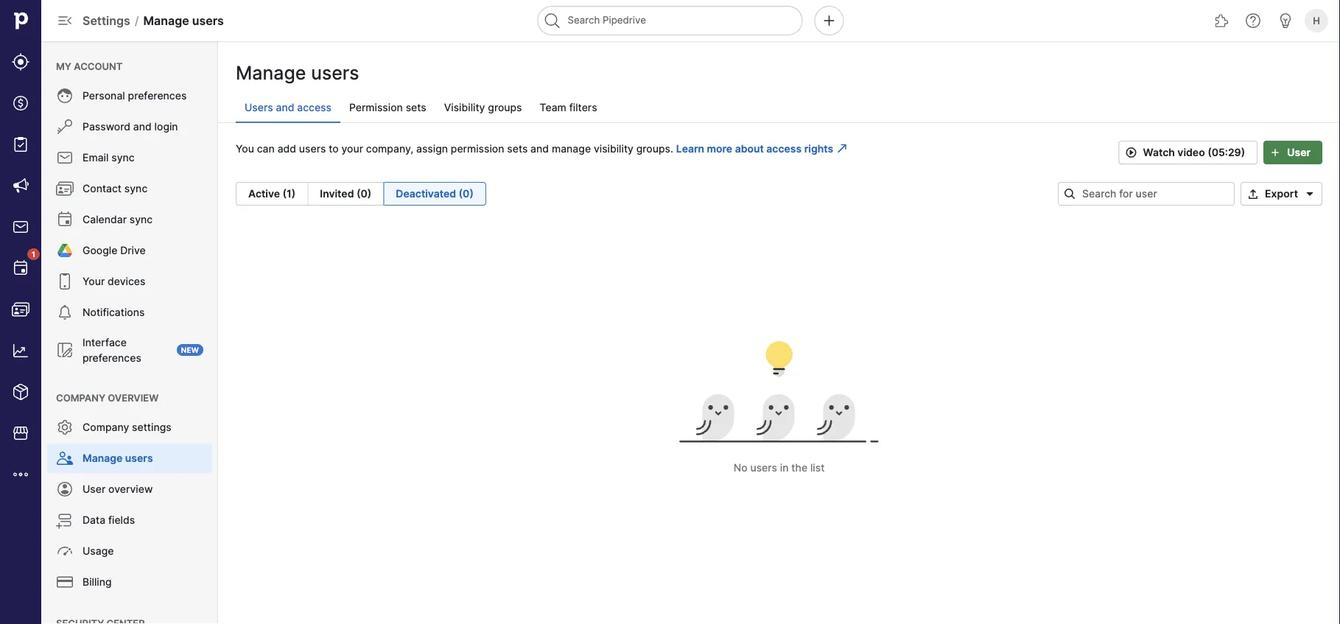 Task type: describe. For each thing, give the bounding box(es) containing it.
users and access
[[245, 101, 332, 114]]

users inside menu item
[[125, 452, 153, 465]]

google drive
[[83, 244, 146, 257]]

export
[[1266, 188, 1299, 200]]

your devices link
[[47, 267, 212, 296]]

users left in
[[751, 461, 778, 474]]

visibility groups
[[444, 101, 522, 114]]

color primary inverted image
[[1267, 147, 1285, 158]]

contact sync
[[83, 182, 148, 195]]

company,
[[366, 142, 414, 155]]

color undefined image for password and login
[[56, 118, 74, 136]]

active (1)
[[248, 188, 296, 200]]

h button
[[1302, 6, 1332, 35]]

manage
[[552, 142, 591, 155]]

color primary image for watch video (05:29)
[[1123, 147, 1141, 158]]

watch video (05:29)
[[1144, 146, 1246, 159]]

(1)
[[283, 188, 296, 200]]

login
[[154, 121, 178, 133]]

(0) for deactivated (0)
[[459, 188, 474, 200]]

1 vertical spatial manage
[[236, 62, 306, 84]]

team
[[540, 101, 567, 114]]

color undefined image for company settings
[[56, 419, 74, 436]]

user for user overview
[[83, 483, 106, 496]]

visibility
[[444, 101, 485, 114]]

usage
[[83, 545, 114, 558]]

password and login link
[[47, 112, 212, 142]]

color undefined image inside 1 link
[[12, 259, 29, 277]]

active
[[248, 188, 280, 200]]

watch
[[1144, 146, 1176, 159]]

filters
[[570, 101, 597, 114]]

preferences for personal
[[128, 90, 187, 102]]

marketplace image
[[12, 425, 29, 442]]

visibility
[[594, 142, 634, 155]]

watch video (05:29) button
[[1119, 141, 1258, 164]]

my
[[56, 60, 71, 72]]

(0) for invited (0)
[[357, 188, 372, 200]]

1 horizontal spatial sets
[[507, 142, 528, 155]]

learn more about access rights link
[[676, 142, 834, 155]]

1 horizontal spatial manage users
[[236, 62, 359, 84]]

1 vertical spatial groups
[[637, 142, 671, 155]]

sales inbox image
[[12, 218, 29, 236]]

assign
[[416, 142, 448, 155]]

email sync link
[[47, 143, 212, 172]]

user for user
[[1288, 146, 1311, 159]]

deactivated
[[396, 188, 456, 200]]

fields
[[108, 514, 135, 527]]

sync for contact sync
[[124, 182, 148, 195]]

notifications link
[[47, 298, 212, 327]]

invited (0) button
[[308, 182, 384, 206]]

deactivated (0) button
[[384, 182, 486, 206]]

your
[[83, 275, 105, 288]]

list
[[811, 461, 825, 474]]

0 horizontal spatial groups
[[488, 101, 522, 114]]

users left to
[[299, 142, 326, 155]]

manage users inside menu item
[[83, 452, 153, 465]]

quick help image
[[1245, 12, 1263, 29]]

overview for company overview
[[108, 392, 159, 404]]

settings / manage users
[[83, 13, 224, 28]]

user overview link
[[47, 475, 212, 504]]

home image
[[10, 10, 32, 32]]

users right /
[[192, 13, 224, 28]]

h
[[1314, 15, 1321, 26]]

preferences for interface
[[83, 352, 141, 364]]

notifications
[[83, 306, 145, 319]]

password
[[83, 121, 130, 133]]

more
[[707, 142, 733, 155]]

manage users menu item
[[41, 444, 218, 473]]

email
[[83, 151, 109, 164]]

settings
[[83, 13, 130, 28]]

color undefined image for email
[[56, 149, 74, 167]]

color undefined image for contact
[[56, 180, 74, 198]]

1 horizontal spatial manage
[[143, 13, 189, 28]]

about
[[735, 142, 764, 155]]

sync for email sync
[[111, 151, 135, 164]]

manage users link
[[47, 444, 212, 473]]

no users in the list
[[734, 461, 825, 474]]

calendar
[[83, 213, 127, 226]]

projects image
[[12, 136, 29, 153]]

0 horizontal spatial color primary image
[[837, 143, 849, 154]]

leads image
[[12, 53, 29, 71]]

devices
[[108, 275, 146, 288]]

learn
[[676, 142, 705, 155]]

1 menu
[[0, 0, 41, 624]]

company for company overview
[[56, 392, 105, 404]]

you can add users to your company, assign permission sets and manage visibility groups .
[[236, 142, 676, 155]]

and for users
[[276, 101, 294, 114]]

color undefined image for usage
[[56, 543, 74, 560]]

.
[[671, 142, 674, 155]]

1 link
[[4, 248, 40, 285]]

permission
[[451, 142, 505, 155]]

0 horizontal spatial sets
[[406, 101, 427, 114]]

Search Pipedrive field
[[538, 6, 803, 35]]

my account
[[56, 60, 123, 72]]

personal preferences link
[[47, 81, 212, 111]]

invited (0)
[[320, 188, 372, 200]]

drive
[[120, 244, 146, 257]]

deals image
[[12, 94, 29, 112]]

data
[[83, 514, 105, 527]]

company settings link
[[47, 413, 212, 442]]

quick add image
[[821, 12, 838, 29]]

/
[[135, 13, 139, 28]]

empty tab image
[[662, 330, 897, 448]]

manage inside menu item
[[83, 452, 123, 465]]

permission sets
[[349, 101, 427, 114]]



Task type: vqa. For each thing, say whether or not it's contained in the screenshot.
sets
yes



Task type: locate. For each thing, give the bounding box(es) containing it.
color undefined image right marketplace icon
[[56, 419, 74, 436]]

and left manage
[[531, 142, 549, 155]]

color undefined image inside personal preferences link
[[56, 87, 74, 105]]

data fields
[[83, 514, 135, 527]]

2 horizontal spatial and
[[531, 142, 549, 155]]

color primary image inside the export button
[[1245, 188, 1263, 200]]

color undefined image for notifications
[[56, 304, 74, 321]]

2 vertical spatial sync
[[130, 213, 153, 226]]

color undefined image inside "usage" link
[[56, 543, 74, 560]]

color undefined image inside the contact sync link
[[56, 180, 74, 198]]

manage users up the user overview
[[83, 452, 153, 465]]

color undefined image for billing
[[56, 573, 74, 591]]

insights image
[[12, 342, 29, 360]]

company settings
[[83, 421, 172, 434]]

permission
[[349, 101, 403, 114]]

Search for user text field
[[1059, 182, 1235, 206]]

color primary image for export
[[1245, 188, 1263, 200]]

3 color undefined image from the top
[[56, 304, 74, 321]]

1 horizontal spatial groups
[[637, 142, 671, 155]]

more image
[[12, 466, 29, 484]]

team filters
[[540, 101, 597, 114]]

(0) inside deactivated (0) button
[[459, 188, 474, 200]]

and for password
[[133, 121, 152, 133]]

interface
[[83, 336, 127, 349]]

1 horizontal spatial color primary image
[[1123, 147, 1141, 158]]

0 vertical spatial user
[[1288, 146, 1311, 159]]

color undefined image
[[56, 149, 74, 167], [56, 180, 74, 198], [56, 211, 74, 229], [56, 242, 74, 259], [12, 259, 29, 277], [56, 273, 74, 290], [56, 341, 74, 359], [56, 450, 74, 467], [56, 481, 74, 498], [56, 512, 74, 529]]

sync up calendar sync link
[[124, 182, 148, 195]]

access right 'about'
[[767, 142, 802, 155]]

overview for user overview
[[108, 483, 153, 496]]

contacts image
[[12, 301, 29, 318]]

0 horizontal spatial and
[[133, 121, 152, 133]]

your
[[342, 142, 363, 155]]

groups left learn
[[637, 142, 671, 155]]

1 (0) from the left
[[357, 188, 372, 200]]

color undefined image for manage
[[56, 450, 74, 467]]

color undefined image inside notifications link
[[56, 304, 74, 321]]

color undefined image left usage
[[56, 543, 74, 560]]

settings
[[132, 421, 172, 434]]

menu
[[41, 41, 218, 624]]

personal
[[83, 90, 125, 102]]

groups right visibility
[[488, 101, 522, 114]]

0 vertical spatial manage users
[[236, 62, 359, 84]]

manage up 'users'
[[236, 62, 306, 84]]

1 vertical spatial access
[[767, 142, 802, 155]]

billing
[[83, 576, 112, 589]]

company
[[56, 392, 105, 404], [83, 421, 129, 434]]

export button
[[1241, 182, 1323, 206]]

2 vertical spatial and
[[531, 142, 549, 155]]

user inside user overview link
[[83, 483, 106, 496]]

color primary image inside the export button
[[1302, 188, 1319, 200]]

preferences down interface
[[83, 352, 141, 364]]

sync for calendar sync
[[130, 213, 153, 226]]

5 color undefined image from the top
[[56, 543, 74, 560]]

can
[[257, 142, 275, 155]]

(0) right invited
[[357, 188, 372, 200]]

1 horizontal spatial user
[[1288, 146, 1311, 159]]

2 color primary image from the left
[[1302, 188, 1319, 200]]

account
[[74, 60, 123, 72]]

0 horizontal spatial (0)
[[357, 188, 372, 200]]

0 vertical spatial sets
[[406, 101, 427, 114]]

color primary image right rights
[[837, 143, 849, 154]]

products image
[[12, 383, 29, 401]]

0 vertical spatial overview
[[108, 392, 159, 404]]

2 horizontal spatial color primary image
[[1245, 188, 1263, 200]]

overview
[[108, 392, 159, 404], [108, 483, 153, 496]]

1 vertical spatial sync
[[124, 182, 148, 195]]

user up data
[[83, 483, 106, 496]]

color undefined image inside the password and login link
[[56, 118, 74, 136]]

menu toggle image
[[56, 12, 74, 29]]

rights
[[805, 142, 834, 155]]

1 vertical spatial sets
[[507, 142, 528, 155]]

color undefined image for your
[[56, 273, 74, 290]]

overview down manage users menu item
[[108, 483, 153, 496]]

1
[[32, 250, 35, 259]]

1 vertical spatial user
[[83, 483, 106, 496]]

color primary image inside watch video (05:29) button
[[1123, 147, 1141, 158]]

overview up company settings link
[[108, 392, 159, 404]]

color undefined image right the '1' "menu"
[[56, 304, 74, 321]]

color undefined image for user
[[56, 481, 74, 498]]

you
[[236, 142, 254, 155]]

user inside button
[[1288, 146, 1311, 159]]

color undefined image inside your devices link
[[56, 273, 74, 290]]

color undefined image for personal preferences
[[56, 87, 74, 105]]

6 color undefined image from the top
[[56, 573, 74, 591]]

company down company overview
[[83, 421, 129, 434]]

the
[[792, 461, 808, 474]]

color undefined image for data
[[56, 512, 74, 529]]

color undefined image
[[56, 87, 74, 105], [56, 118, 74, 136], [56, 304, 74, 321], [56, 419, 74, 436], [56, 543, 74, 560], [56, 573, 74, 591]]

0 vertical spatial access
[[297, 101, 332, 114]]

2 (0) from the left
[[459, 188, 474, 200]]

color undefined image left password on the left
[[56, 118, 74, 136]]

1 vertical spatial preferences
[[83, 352, 141, 364]]

2 horizontal spatial manage
[[236, 62, 306, 84]]

interface preferences
[[83, 336, 141, 364]]

password and login
[[83, 121, 178, 133]]

menu containing personal preferences
[[41, 41, 218, 624]]

calendar sync
[[83, 213, 153, 226]]

0 vertical spatial preferences
[[128, 90, 187, 102]]

manage
[[143, 13, 189, 28], [236, 62, 306, 84], [83, 452, 123, 465]]

1 vertical spatial company
[[83, 421, 129, 434]]

your devices
[[83, 275, 146, 288]]

email sync
[[83, 151, 135, 164]]

manage up the user overview
[[83, 452, 123, 465]]

users
[[245, 101, 273, 114]]

personal preferences
[[83, 90, 187, 102]]

color undefined image inside company settings link
[[56, 419, 74, 436]]

0 horizontal spatial access
[[297, 101, 332, 114]]

billing link
[[47, 568, 212, 597]]

color primary image
[[837, 143, 849, 154], [1123, 147, 1141, 158], [1245, 188, 1263, 200]]

no
[[734, 461, 748, 474]]

add
[[278, 142, 296, 155]]

color undefined image inside manage users link
[[56, 450, 74, 467]]

0 vertical spatial and
[[276, 101, 294, 114]]

0 vertical spatial manage
[[143, 13, 189, 28]]

calendar sync link
[[47, 205, 212, 234]]

color undefined image inside billing link
[[56, 573, 74, 591]]

groups
[[488, 101, 522, 114], [637, 142, 671, 155]]

user
[[1288, 146, 1311, 159], [83, 483, 106, 496]]

new
[[181, 346, 199, 355]]

1 vertical spatial overview
[[108, 483, 153, 496]]

4 color undefined image from the top
[[56, 419, 74, 436]]

0 horizontal spatial user
[[83, 483, 106, 496]]

and right 'users'
[[276, 101, 294, 114]]

access up to
[[297, 101, 332, 114]]

color undefined image left billing on the bottom of the page
[[56, 573, 74, 591]]

color primary image left watch
[[1123, 147, 1141, 158]]

1 color undefined image from the top
[[56, 87, 74, 105]]

color primary image left export
[[1245, 188, 1263, 200]]

0 vertical spatial sync
[[111, 151, 135, 164]]

manage users up users and access
[[236, 62, 359, 84]]

users down company settings link
[[125, 452, 153, 465]]

company up company settings
[[56, 392, 105, 404]]

color undefined image down "my"
[[56, 87, 74, 105]]

contact sync link
[[47, 174, 212, 203]]

1 horizontal spatial color primary image
[[1302, 188, 1319, 200]]

user right color primary inverted icon on the right top of the page
[[1288, 146, 1311, 159]]

color undefined image inside google drive link
[[56, 242, 74, 259]]

color undefined image inside calendar sync link
[[56, 211, 74, 229]]

1 vertical spatial manage users
[[83, 452, 153, 465]]

(0) right deactivated
[[459, 188, 474, 200]]

video
[[1178, 146, 1206, 159]]

company for company settings
[[83, 421, 129, 434]]

1 horizontal spatial (0)
[[459, 188, 474, 200]]

2 vertical spatial manage
[[83, 452, 123, 465]]

color primary image
[[1064, 188, 1076, 200], [1302, 188, 1319, 200]]

contact
[[83, 182, 122, 195]]

1 horizontal spatial access
[[767, 142, 802, 155]]

sync right email
[[111, 151, 135, 164]]

manage users
[[236, 62, 359, 84], [83, 452, 153, 465]]

color undefined image for interface
[[56, 341, 74, 359]]

and
[[276, 101, 294, 114], [133, 121, 152, 133], [531, 142, 549, 155]]

1 vertical spatial and
[[133, 121, 152, 133]]

user button
[[1264, 141, 1323, 164]]

color undefined image for google
[[56, 242, 74, 259]]

sync
[[111, 151, 135, 164], [124, 182, 148, 195], [130, 213, 153, 226]]

data fields link
[[47, 506, 212, 535]]

color undefined image inside data fields link
[[56, 512, 74, 529]]

0 vertical spatial company
[[56, 392, 105, 404]]

1 horizontal spatial and
[[276, 101, 294, 114]]

usage link
[[47, 537, 212, 566]]

color undefined image inside user overview link
[[56, 481, 74, 498]]

company overview
[[56, 392, 159, 404]]

to
[[329, 142, 339, 155]]

campaigns image
[[12, 177, 29, 195]]

0 vertical spatial groups
[[488, 101, 522, 114]]

access
[[297, 101, 332, 114], [767, 142, 802, 155]]

color undefined image for calendar
[[56, 211, 74, 229]]

0 horizontal spatial manage
[[83, 452, 123, 465]]

0 horizontal spatial color primary image
[[1064, 188, 1076, 200]]

google drive link
[[47, 236, 212, 265]]

color undefined image inside email sync link
[[56, 149, 74, 167]]

active (1) button
[[236, 182, 308, 206]]

2 color undefined image from the top
[[56, 118, 74, 136]]

learn more about access rights
[[676, 142, 834, 155]]

(0) inside invited (0) button
[[357, 188, 372, 200]]

0 horizontal spatial manage users
[[83, 452, 153, 465]]

deactivated (0)
[[396, 188, 474, 200]]

user overview
[[83, 483, 153, 496]]

users up permission
[[311, 62, 359, 84]]

sets
[[406, 101, 427, 114], [507, 142, 528, 155]]

sales assistant image
[[1277, 12, 1295, 29]]

and left login in the left top of the page
[[133, 121, 152, 133]]

sync up the drive
[[130, 213, 153, 226]]

preferences up login in the left top of the page
[[128, 90, 187, 102]]

1 color primary image from the left
[[1064, 188, 1076, 200]]

invited
[[320, 188, 354, 200]]

in
[[780, 461, 789, 474]]

manage right /
[[143, 13, 189, 28]]



